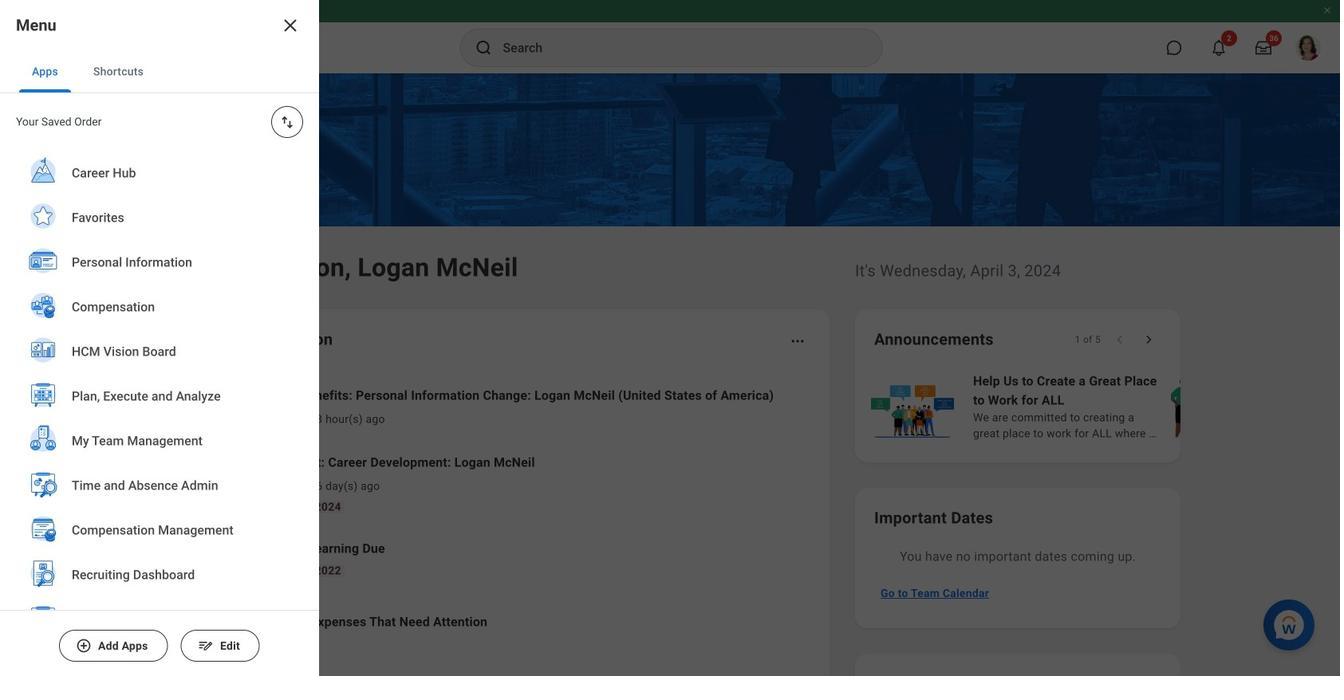 Task type: describe. For each thing, give the bounding box(es) containing it.
sort image
[[279, 114, 295, 130]]

text edit image
[[198, 638, 214, 654]]

x image
[[281, 16, 300, 35]]

global navigation dialog
[[0, 0, 319, 677]]

plus circle image
[[76, 638, 92, 654]]

close environment banner image
[[1323, 6, 1332, 15]]

inbox large image
[[1256, 40, 1272, 56]]

1 inbox image from the top
[[202, 395, 226, 419]]



Task type: vqa. For each thing, say whether or not it's contained in the screenshot.
MAIN CONTENT
yes



Task type: locate. For each thing, give the bounding box(es) containing it.
dashboard expenses image
[[202, 610, 226, 634]]

list
[[0, 151, 319, 677], [868, 370, 1340, 444], [179, 373, 811, 654]]

2 inbox image from the top
[[202, 472, 226, 495]]

notifications large image
[[1211, 40, 1227, 56]]

search image
[[474, 38, 493, 57]]

profile logan mcneil element
[[1286, 30, 1331, 65]]

inbox image
[[202, 395, 226, 419], [202, 472, 226, 495]]

chevron right small image
[[1141, 332, 1157, 348]]

chevron left small image
[[1112, 332, 1128, 348]]

1 vertical spatial inbox image
[[202, 472, 226, 495]]

0 vertical spatial inbox image
[[202, 395, 226, 419]]

main content
[[0, 73, 1340, 677]]

banner
[[0, 0, 1340, 73]]

tab list
[[0, 51, 319, 93]]

status
[[1075, 334, 1101, 346]]



